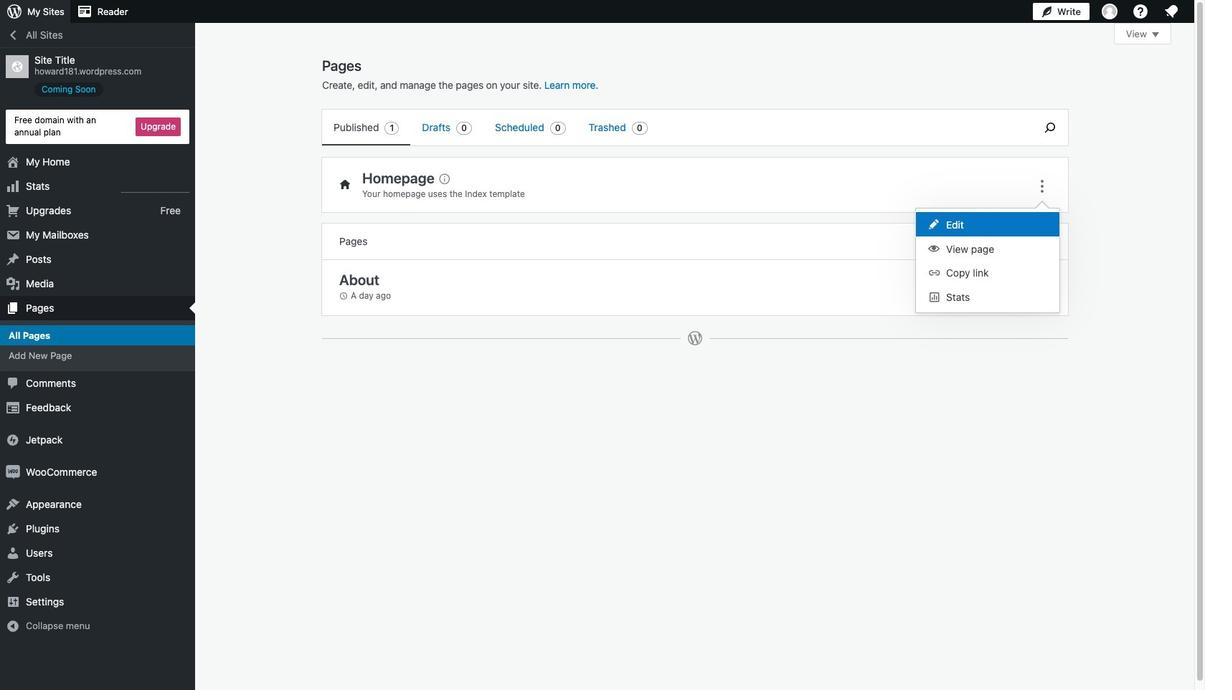 Task type: describe. For each thing, give the bounding box(es) containing it.
more information image
[[437, 172, 450, 185]]

manage your notifications image
[[1163, 3, 1180, 20]]

1 img image from the top
[[6, 433, 20, 448]]

help image
[[1132, 3, 1149, 20]]

closed image
[[1152, 32, 1159, 37]]

highest hourly views 0 image
[[121, 183, 189, 193]]

my profile image
[[1102, 4, 1118, 19]]

open search image
[[1032, 119, 1068, 136]]



Task type: locate. For each thing, give the bounding box(es) containing it.
1 vertical spatial menu
[[916, 209, 1060, 313]]

menu
[[322, 110, 1025, 146], [916, 209, 1060, 313]]

0 vertical spatial menu
[[322, 110, 1025, 146]]

1 vertical spatial img image
[[6, 466, 20, 480]]

tooltip
[[908, 201, 1060, 313]]

img image
[[6, 433, 20, 448], [6, 466, 20, 480]]

main content
[[322, 23, 1171, 361]]

toggle menu image
[[1034, 178, 1051, 195]]

2 img image from the top
[[6, 466, 20, 480]]

0 vertical spatial img image
[[6, 433, 20, 448]]

None search field
[[1032, 110, 1068, 146]]



Task type: vqa. For each thing, say whether or not it's contained in the screenshot.
the My shopping cart image
no



